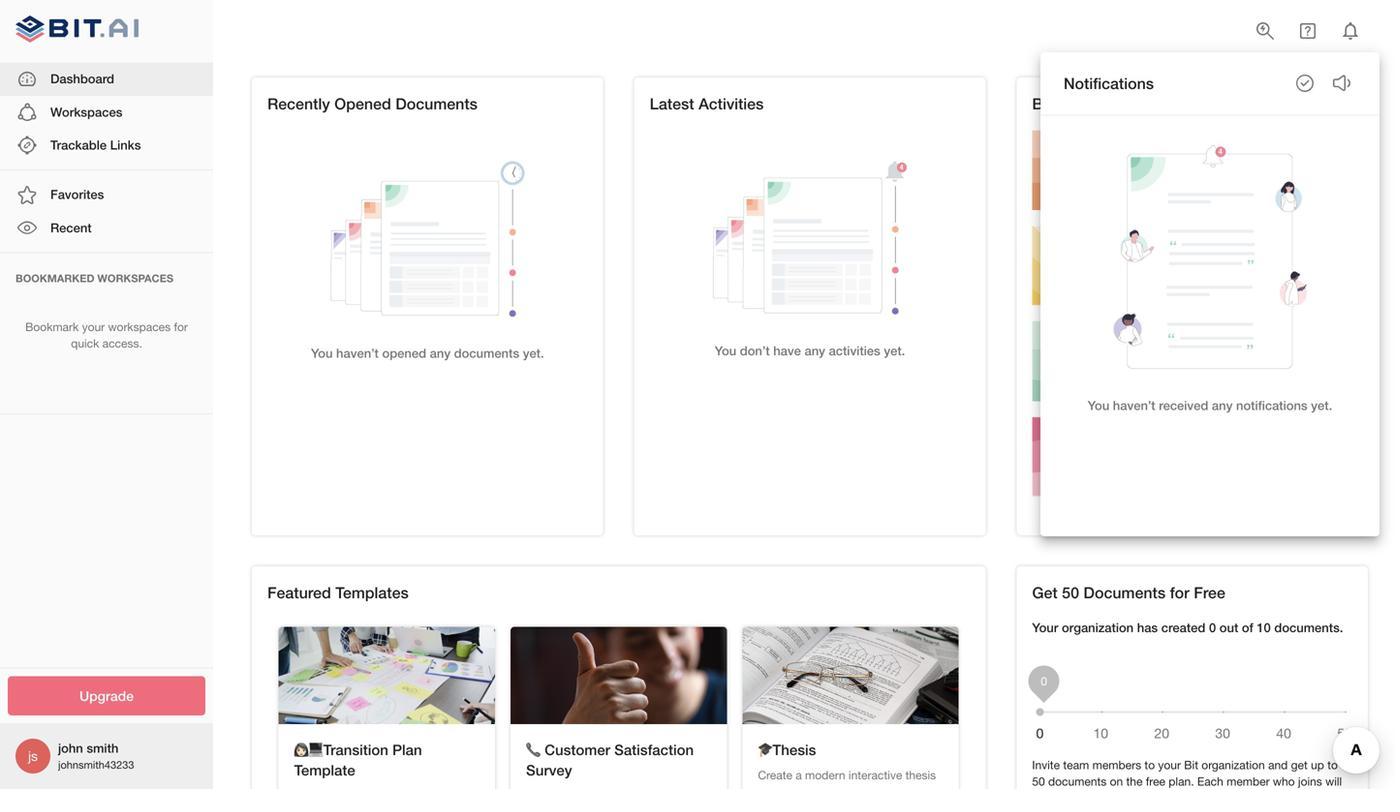 Task type: vqa. For each thing, say whether or not it's contained in the screenshot.
any
yes



Task type: locate. For each thing, give the bounding box(es) containing it.
to right up
[[1328, 759, 1338, 773]]

you don't have any activities yet.
[[715, 343, 905, 358]]

1 horizontal spatial documents
[[1084, 584, 1166, 602]]

any right opened
[[430, 346, 451, 361]]

trackable links
[[50, 138, 141, 153]]

your inside bookmark your workspaces for quick access.
[[82, 320, 105, 334]]

1 horizontal spatial documents
[[1049, 775, 1107, 789]]

👩🏻💻transition
[[294, 742, 389, 759]]

0 vertical spatial 50
[[1062, 584, 1080, 602]]

for
[[174, 320, 188, 334], [1170, 584, 1190, 602]]

any right received
[[1212, 398, 1233, 413]]

your up plan.
[[1158, 759, 1181, 773]]

to
[[1145, 759, 1155, 773], [1328, 759, 1338, 773]]

1 vertical spatial for
[[1170, 584, 1190, 602]]

0 horizontal spatial organization
[[1062, 621, 1134, 636]]

1 vertical spatial 50
[[1032, 775, 1045, 789]]

you left the 'don't'
[[715, 343, 737, 358]]

up
[[1311, 759, 1325, 773]]

quick
[[71, 337, 99, 350]]

documents for 50
[[1084, 584, 1166, 602]]

1 vertical spatial documents
[[1049, 775, 1107, 789]]

1 horizontal spatial yet.
[[884, 343, 905, 358]]

favorites
[[50, 187, 104, 202]]

documents down team
[[1049, 775, 1107, 789]]

haven't
[[336, 346, 379, 361], [1113, 398, 1156, 413]]

bit up plan.
[[1185, 759, 1199, 773]]

workspaces
[[50, 104, 123, 119]]

0 horizontal spatial 50
[[1032, 775, 1045, 789]]

your
[[1032, 621, 1059, 636]]

you
[[715, 343, 737, 358], [311, 346, 333, 361], [1088, 398, 1110, 413]]

any right have
[[805, 343, 826, 358]]

0 horizontal spatial to
[[1145, 759, 1155, 773]]

members
[[1093, 759, 1142, 773]]

opened
[[382, 346, 426, 361]]

your
[[82, 320, 105, 334], [1158, 759, 1181, 773], [773, 788, 796, 790], [873, 788, 896, 790]]

1 vertical spatial bit
[[1185, 759, 1199, 773]]

bookmark your workspaces for quick access.
[[25, 320, 188, 350]]

0 vertical spatial documents
[[454, 346, 520, 361]]

updates
[[1106, 94, 1166, 113]]

any
[[805, 343, 826, 358], [430, 346, 451, 361], [1212, 398, 1233, 413]]

1 horizontal spatial haven't
[[1113, 398, 1156, 413]]

1 vertical spatial organization
[[1202, 759, 1265, 773]]

1 horizontal spatial 50
[[1062, 584, 1080, 602]]

1 horizontal spatial for
[[1170, 584, 1190, 602]]

50 down invite
[[1032, 775, 1045, 789]]

featured templates
[[267, 584, 409, 602]]

has
[[1137, 621, 1158, 636]]

1 horizontal spatial you
[[715, 343, 737, 358]]

your up "quick"
[[82, 320, 105, 334]]

on
[[1110, 775, 1123, 789]]

1 horizontal spatial any
[[805, 343, 826, 358]]

interactive
[[849, 769, 903, 783]]

1 horizontal spatial bit
[[1185, 759, 1199, 773]]

for right workspaces
[[174, 320, 188, 334]]

0 vertical spatial documents
[[396, 94, 478, 113]]

documents right opened
[[454, 346, 520, 361]]

1 horizontal spatial organization
[[1202, 759, 1265, 773]]

organization
[[1062, 621, 1134, 636], [1202, 759, 1265, 773]]

documents for opened
[[396, 94, 478, 113]]

workspaces
[[97, 272, 173, 285]]

customer
[[545, 742, 610, 759]]

for inside bookmark your workspaces for quick access.
[[174, 320, 188, 334]]

you left opened
[[311, 346, 333, 361]]

documents
[[454, 346, 520, 361], [1049, 775, 1107, 789]]

get 50 documents for free
[[1032, 584, 1226, 602]]

1 vertical spatial haven't
[[1113, 398, 1156, 413]]

0 horizontal spatial you
[[311, 346, 333, 361]]

0 horizontal spatial haven't
[[336, 346, 379, 361]]

for left free
[[1170, 584, 1190, 602]]

documents right opened
[[396, 94, 478, 113]]

2 horizontal spatial yet.
[[1312, 398, 1333, 413]]

0 horizontal spatial documents
[[454, 346, 520, 361]]

a
[[796, 769, 802, 783]]

0 vertical spatial for
[[174, 320, 188, 334]]

team
[[1063, 759, 1090, 773]]

you haven't opened any documents yet.
[[311, 346, 544, 361]]

0 horizontal spatial for
[[174, 320, 188, 334]]

member
[[1227, 775, 1270, 789]]

📞 customer satisfaction survey button
[[511, 627, 727, 790]]

get
[[1032, 584, 1058, 602]]

haven't left received
[[1113, 398, 1156, 413]]

0 vertical spatial haven't
[[336, 346, 379, 361]]

50
[[1062, 584, 1080, 602], [1032, 775, 1045, 789]]

your organization has created 0 out of 10 documents.
[[1032, 621, 1344, 636]]

yet. for latest activities
[[884, 343, 905, 358]]

organization up member
[[1202, 759, 1265, 773]]

yet. for recently opened documents
[[523, 346, 544, 361]]

your inside invite team members to your bit organization and get up to 50 documents on the free plan. each member who joins wil
[[1158, 759, 1181, 773]]

yet.
[[884, 343, 905, 358], [523, 346, 544, 361], [1312, 398, 1333, 413]]

you for activities
[[715, 343, 737, 358]]

recent
[[50, 220, 92, 235]]

0 horizontal spatial documents
[[396, 94, 478, 113]]

trackable
[[50, 138, 107, 153]]

organization down get 50 documents for free
[[1062, 621, 1134, 636]]

1 vertical spatial documents
[[1084, 584, 1166, 602]]

for for workspaces
[[174, 320, 188, 334]]

1 horizontal spatial to
[[1328, 759, 1338, 773]]

modern
[[805, 769, 846, 783]]

upgrade
[[79, 689, 134, 705]]

haven't left opened
[[336, 346, 379, 361]]

0 horizontal spatial bit
[[1032, 94, 1052, 113]]

your down interactive
[[873, 788, 896, 790]]

tips
[[1057, 94, 1087, 113]]

invite
[[1032, 759, 1060, 773]]

recent button
[[0, 212, 213, 245]]

📞 customer satisfaction survey image
[[511, 627, 727, 725]]

and
[[1269, 759, 1288, 773]]

you left received
[[1088, 398, 1110, 413]]

documents up has
[[1084, 584, 1166, 602]]

latest activities
[[650, 94, 764, 113]]

for for documents
[[1170, 584, 1190, 602]]

to up free
[[1145, 759, 1155, 773]]

50 right get at the bottom right of page
[[1062, 584, 1080, 602]]

featured
[[267, 584, 331, 602]]

work
[[800, 788, 825, 790]]

activities
[[829, 343, 881, 358]]

haven't for opened
[[336, 346, 379, 361]]

bit left "tips"
[[1032, 94, 1052, 113]]

👩🏻💻transition plan template image
[[279, 627, 495, 725]]

your down create
[[773, 788, 796, 790]]

notifications
[[1064, 74, 1154, 92]]

recently
[[267, 94, 330, 113]]

0 horizontal spatial yet.
[[523, 346, 544, 361]]

0 horizontal spatial any
[[430, 346, 451, 361]]

documents
[[396, 94, 478, 113], [1084, 584, 1166, 602]]

free
[[1146, 775, 1166, 789]]



Task type: describe. For each thing, give the bounding box(es) containing it.
you for opened
[[311, 346, 333, 361]]

activities
[[699, 94, 764, 113]]

0 vertical spatial bit
[[1032, 94, 1052, 113]]

bit tips & updates
[[1032, 94, 1166, 113]]

👩🏻💻transition plan template
[[294, 742, 422, 780]]

satisfaction
[[615, 742, 694, 759]]

johnsmith43233
[[58, 759, 134, 772]]

any for latest activities
[[805, 343, 826, 358]]

📞
[[526, 742, 541, 759]]

who
[[1273, 775, 1295, 789]]

recently opened documents
[[267, 94, 478, 113]]

bit inside invite team members to your bit organization and get up to 50 documents on the free plan. each member who joins wil
[[1185, 759, 1199, 773]]

plan.
[[1169, 775, 1194, 789]]

each
[[1198, 775, 1224, 789]]

bookmarked
[[16, 272, 94, 285]]

invite team members to your bit organization and get up to 50 documents on the free plan. each member who joins wil
[[1032, 759, 1342, 790]]

don't
[[740, 343, 770, 358]]

get
[[1291, 759, 1308, 773]]

opened
[[334, 94, 391, 113]]

latest
[[650, 94, 694, 113]]

👩🏻💻transition plan template button
[[279, 627, 495, 790]]

received
[[1159, 398, 1209, 413]]

any for recently opened documents
[[430, 346, 451, 361]]

access.
[[102, 337, 142, 350]]

0
[[1209, 621, 1216, 636]]

templates
[[336, 584, 409, 602]]

1 to from the left
[[1145, 759, 1155, 773]]

bookmarked workspaces
[[16, 272, 173, 285]]

50 inside invite team members to your bit organization and get up to 50 documents on the free plan. each member who joins wil
[[1032, 775, 1045, 789]]

have
[[774, 343, 801, 358]]

haven't for received
[[1113, 398, 1156, 413]]

bookmark
[[25, 320, 79, 334]]

10
[[1257, 621, 1271, 636]]

survey
[[526, 762, 572, 780]]

notifications
[[1237, 398, 1308, 413]]

dashboard
[[50, 71, 114, 86]]

2 horizontal spatial you
[[1088, 398, 1110, 413]]

🎓thesis
[[758, 742, 816, 759]]

js
[[28, 749, 38, 765]]

favorites button
[[0, 178, 213, 212]]

you haven't received any notifications yet.
[[1088, 398, 1333, 413]]

plan
[[393, 742, 422, 759]]

thesis
[[906, 769, 936, 783]]

create
[[758, 769, 793, 783]]

smith
[[87, 742, 119, 757]]

degree.
[[899, 788, 938, 790]]

the
[[1127, 775, 1143, 789]]

dashboard button
[[0, 63, 213, 96]]

create a modern interactive thesis as your work towards your degree.
[[758, 769, 938, 790]]

out
[[1220, 621, 1239, 636]]

links
[[110, 138, 141, 153]]

as
[[758, 788, 770, 790]]

john smith johnsmith43233
[[58, 742, 134, 772]]

📞 customer satisfaction survey
[[526, 742, 694, 780]]

free
[[1194, 584, 1226, 602]]

documents inside invite team members to your bit organization and get up to 50 documents on the free plan. each member who joins wil
[[1049, 775, 1107, 789]]

workspaces
[[108, 320, 171, 334]]

2 to from the left
[[1328, 759, 1338, 773]]

0 vertical spatial organization
[[1062, 621, 1134, 636]]

documents.
[[1275, 621, 1344, 636]]

&
[[1091, 94, 1101, 113]]

john
[[58, 742, 83, 757]]

🎓thesis image
[[743, 627, 959, 725]]

created
[[1162, 621, 1206, 636]]

joins
[[1299, 775, 1323, 789]]

2 horizontal spatial any
[[1212, 398, 1233, 413]]

trackable links button
[[0, 129, 213, 162]]

towards
[[828, 788, 870, 790]]

organization inside invite team members to your bit organization and get up to 50 documents on the free plan. each member who joins wil
[[1202, 759, 1265, 773]]

upgrade button
[[8, 677, 205, 716]]

of
[[1242, 621, 1254, 636]]

workspaces button
[[0, 96, 213, 129]]

template
[[294, 762, 355, 780]]



